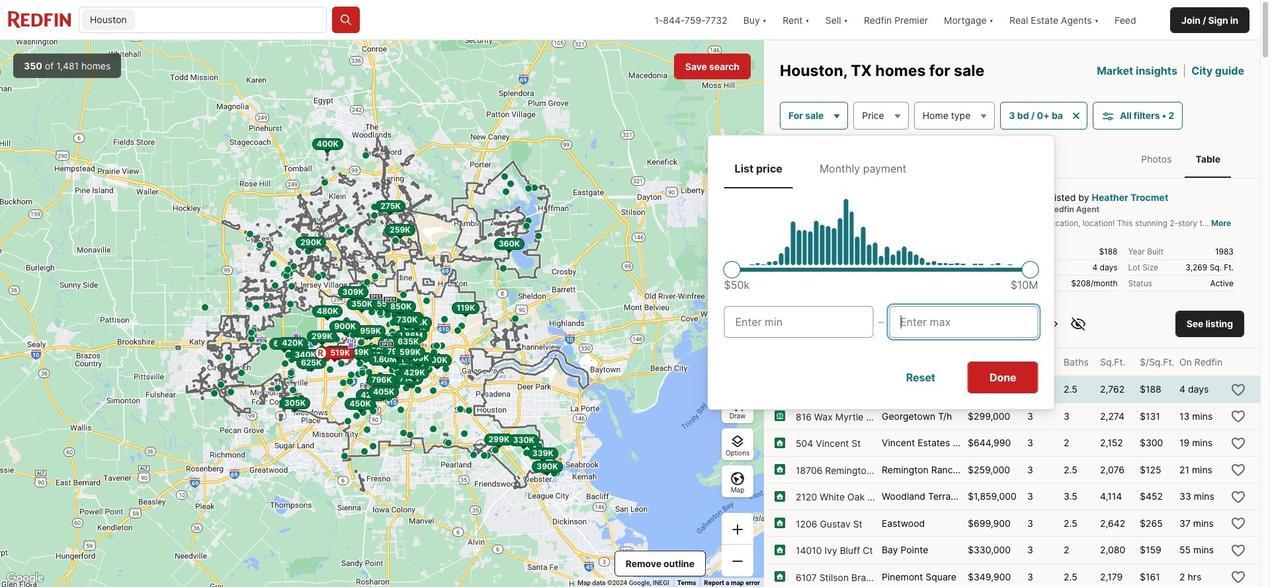 Task type: describe. For each thing, give the bounding box(es) containing it.
toggle search results photos view tab
[[1131, 143, 1183, 175]]

0 horizontal spatial tab list
[[724, 151, 1038, 188]]

2 tab from the left
[[809, 151, 917, 186]]

Enter max text field
[[900, 314, 1027, 330]]

1 horizontal spatial tab list
[[1118, 140, 1244, 178]]

google image
[[3, 570, 47, 587]]

Enter min text field
[[735, 314, 862, 330]]

1 tab from the left
[[724, 151, 793, 186]]



Task type: locate. For each thing, give the bounding box(es) containing it.
toggle search results table view tab
[[1185, 143, 1231, 175]]

menu
[[708, 135, 1055, 410]]

1 horizontal spatial tab
[[809, 151, 917, 186]]

0 horizontal spatial tab
[[724, 151, 793, 186]]

map region
[[0, 40, 764, 587]]

minimum price slider
[[723, 261, 741, 278]]

tab list
[[1118, 140, 1244, 178], [724, 151, 1038, 188]]

tab
[[724, 151, 793, 186], [809, 151, 917, 186]]

submit search image
[[339, 13, 353, 26]]

maximum price slider
[[1022, 261, 1039, 278]]

None search field
[[137, 7, 326, 34]]



Task type: vqa. For each thing, say whether or not it's contained in the screenshot.
Google image
yes



